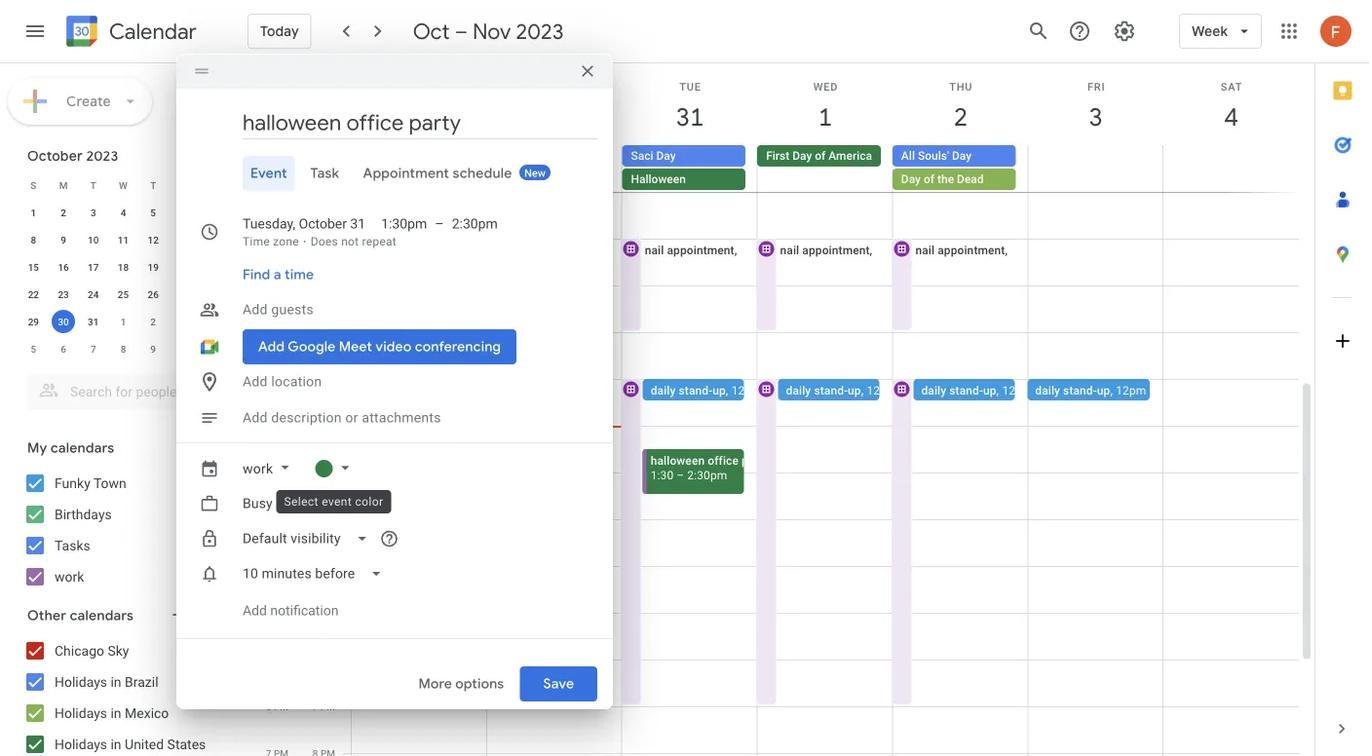 Task type: locate. For each thing, give the bounding box(es) containing it.
0 vertical spatial 31
[[675, 101, 703, 133]]

8 for november 8 "element"
[[120, 343, 126, 355]]

1 vertical spatial 1 pm
[[266, 467, 288, 479]]

thu 2
[[949, 80, 973, 133]]

my calendars
[[27, 440, 114, 457]]

row containing 22
[[19, 281, 228, 308]]

2023 down create
[[86, 147, 118, 165]]

2 horizontal spatial 5
[[313, 607, 318, 619]]

0 horizontal spatial 5
[[31, 343, 36, 355]]

1 vertical spatial 3 pm
[[266, 560, 288, 572]]

0 horizontal spatial day
[[656, 149, 676, 163]]

1 up new element
[[514, 149, 521, 163]]

1 down description
[[266, 467, 271, 479]]

4 pm up 5 pm
[[313, 560, 335, 572]]

october up m
[[27, 147, 83, 165]]

row containing 5
[[19, 335, 228, 363]]

None search field
[[0, 366, 242, 409]]

add
[[243, 302, 268, 318], [243, 374, 268, 390], [243, 410, 268, 426], [243, 603, 267, 619]]

cell
[[352, 145, 487, 192], [622, 145, 757, 192], [893, 145, 1028, 192], [1163, 145, 1298, 192]]

2 in from the top
[[111, 705, 121, 721]]

0 vertical spatial 6
[[61, 343, 66, 355]]

11 element
[[112, 228, 135, 251]]

4 up the 11 element
[[120, 207, 126, 218]]

add for add description or attachments
[[243, 410, 268, 426]]

12 pm down the add location
[[260, 420, 288, 432]]

other calendars
[[27, 607, 134, 625]]

work down description
[[243, 460, 273, 477]]

– for oct
[[455, 18, 468, 45]]

1 12pm from the left
[[596, 383, 627, 397]]

sat 4
[[1221, 80, 1243, 133]]

0 horizontal spatial 12 pm
[[260, 420, 288, 432]]

0 vertical spatial –
[[455, 18, 468, 45]]

task
[[569, 149, 591, 163]]

16 element
[[52, 255, 75, 279]]

3
[[1088, 101, 1102, 133], [91, 207, 96, 218], [313, 514, 318, 525], [266, 560, 271, 572]]

1 vertical spatial calendars
[[70, 607, 134, 625]]

2 horizontal spatial appointment
[[938, 243, 1005, 257]]

w
[[119, 179, 128, 191]]

1 vertical spatial 12 pm
[[260, 420, 288, 432]]

holidays down chicago at the bottom
[[55, 674, 107, 690]]

1 horizontal spatial 11 am
[[307, 326, 335, 338]]

add down the find
[[243, 302, 268, 318]]

pm left "or"
[[321, 420, 335, 432]]

add left location
[[243, 374, 268, 390]]

2 row from the top
[[19, 199, 228, 226]]

0 vertical spatial work
[[243, 460, 273, 477]]

8 for 8 am
[[266, 233, 271, 245]]

11 up 18
[[118, 234, 129, 246]]

gmt-06
[[255, 151, 288, 163]]

in left brazil
[[111, 674, 121, 690]]

add location
[[243, 374, 322, 390]]

10 up the guests
[[307, 280, 318, 291]]

in for brazil
[[111, 674, 121, 690]]

30 cell
[[48, 308, 78, 335]]

settings menu image
[[1113, 19, 1136, 43]]

row containing 29
[[19, 308, 228, 335]]

s
[[31, 179, 36, 191]]

2 add from the top
[[243, 374, 268, 390]]

15 element
[[22, 255, 45, 279]]

2 daily from the left
[[786, 383, 811, 397]]

holidays down holidays in mexico
[[55, 736, 107, 752]]

1 horizontal spatial 5
[[150, 207, 156, 218]]

daily stand-up , 12pm
[[651, 383, 762, 397], [786, 383, 897, 397], [921, 383, 1033, 397], [1035, 383, 1146, 397]]

day
[[656, 149, 676, 163], [952, 149, 972, 163], [901, 172, 921, 186]]

1 vertical spatial 4 pm
[[266, 607, 288, 619]]

1 horizontal spatial 7
[[266, 186, 271, 198]]

2 stand- from the left
[[814, 383, 848, 397]]

5 row from the top
[[19, 281, 228, 308]]

8 down november 1 element at the left top of the page
[[120, 343, 126, 355]]

add left notification
[[243, 603, 267, 619]]

repeat
[[362, 235, 397, 249]]

2:30pm right to element in the top of the page
[[452, 216, 498, 232]]

1 vertical spatial 10
[[307, 280, 318, 291]]

pm up add description or attachments
[[321, 373, 335, 385]]

1:30pm
[[381, 216, 427, 232]]

tasks
[[55, 537, 90, 554]]

in left mexico
[[111, 705, 121, 721]]

3 row from the top
[[19, 226, 228, 253]]

7 down the 31 element
[[91, 343, 96, 355]]

row
[[19, 172, 228, 199], [19, 199, 228, 226], [19, 226, 228, 253], [19, 253, 228, 281], [19, 281, 228, 308], [19, 308, 228, 335], [19, 335, 228, 363]]

1 horizontal spatial t
[[150, 179, 156, 191]]

4 daily from the left
[[1035, 383, 1060, 397]]

tab list containing event
[[192, 156, 597, 191]]

12 inside 'row'
[[148, 234, 159, 246]]

3 holidays from the top
[[55, 736, 107, 752]]

31 inside the 31 element
[[88, 316, 99, 327]]

grid containing 31
[[249, 63, 1315, 756]]

31 element
[[82, 310, 105, 333]]

2 vertical spatial 12
[[260, 420, 271, 432]]

0 horizontal spatial 6
[[61, 343, 66, 355]]

task
[[311, 165, 340, 182]]

12 up description
[[307, 373, 318, 385]]

6 row from the top
[[19, 308, 228, 335]]

0 horizontal spatial 10
[[88, 234, 99, 246]]

row down 25 element
[[19, 308, 228, 335]]

1 vertical spatial 12
[[307, 373, 318, 385]]

9 am
[[312, 233, 335, 245], [266, 280, 288, 291]]

does not repeat
[[311, 235, 397, 249]]

work down tasks
[[55, 569, 84, 585]]

3 up 10 element
[[91, 207, 96, 218]]

12 down the add location
[[260, 420, 271, 432]]

add guests
[[243, 302, 314, 318]]

11 am up description
[[260, 373, 288, 385]]

12
[[148, 234, 159, 246], [307, 373, 318, 385], [260, 420, 271, 432]]

1 stand- from the left
[[679, 383, 713, 397]]

party
[[742, 454, 769, 467]]

2 horizontal spatial –
[[677, 468, 684, 482]]

t left friday column header at left top
[[150, 179, 156, 191]]

in for mexico
[[111, 705, 121, 721]]

0 horizontal spatial 31
[[88, 316, 99, 327]]

november 9 element
[[141, 337, 165, 361]]

3 cell from the left
[[893, 145, 1028, 192]]

holidays in united states
[[55, 736, 206, 752]]

am up location
[[320, 326, 335, 338]]

row containing s
[[19, 172, 228, 199]]

1 horizontal spatial 2 pm
[[313, 467, 335, 479]]

other
[[27, 607, 66, 625]]

row down w
[[19, 199, 228, 226]]

2 horizontal spatial 10
[[307, 280, 318, 291]]

0 horizontal spatial 2 pm
[[266, 514, 288, 525]]

5 up 7 pm
[[313, 607, 318, 619]]

7 element
[[201, 201, 225, 224]]

1 row from the top
[[19, 172, 228, 199]]

october up does
[[299, 216, 347, 232]]

0 vertical spatial 7
[[266, 186, 271, 198]]

0 horizontal spatial 2:30pm
[[452, 216, 498, 232]]

6 down 30, today element
[[61, 343, 66, 355]]

1 horizontal spatial nail
[[780, 243, 799, 257]]

2 12pm from the left
[[732, 383, 762, 397]]

14
[[208, 234, 219, 246]]

add other calendars image
[[170, 605, 189, 625]]

new
[[524, 167, 546, 179]]

row up 18 'element'
[[19, 226, 228, 253]]

gmt-
[[255, 151, 278, 163]]

9 left a
[[266, 280, 271, 291]]

notification
[[270, 603, 339, 619]]

does
[[311, 235, 338, 249]]

12 element
[[141, 228, 165, 251]]

0 vertical spatial calendars
[[51, 440, 114, 457]]

None field
[[235, 486, 316, 521], [235, 521, 384, 556], [235, 556, 398, 592], [235, 486, 316, 521], [235, 521, 384, 556], [235, 556, 398, 592]]

10 up 17
[[88, 234, 99, 246]]

4 inside 'sat 4'
[[1223, 101, 1237, 133]]

1 vertical spatial 10 am
[[260, 326, 288, 338]]

2 up from the left
[[848, 383, 861, 397]]

day left of
[[901, 172, 921, 186]]

4 down 28 element
[[210, 316, 216, 327]]

0 horizontal spatial t
[[90, 179, 96, 191]]

day right saci
[[656, 149, 676, 163]]

1 horizontal spatial 8
[[120, 343, 126, 355]]

2 horizontal spatial day
[[952, 149, 972, 163]]

10 down add guests
[[260, 326, 271, 338]]

calendar
[[109, 18, 197, 45]]

27 element
[[171, 283, 195, 306]]

1 vertical spatial holidays
[[55, 705, 107, 721]]

2 vertical spatial 5
[[313, 607, 318, 619]]

6 inside 'row'
[[61, 343, 66, 355]]

23 element
[[52, 283, 75, 306]]

7 for 7 pm
[[313, 701, 318, 712]]

0 horizontal spatial 7
[[91, 343, 96, 355]]

2 nail appointment , from the left
[[780, 243, 876, 257]]

2
[[953, 101, 966, 133], [61, 207, 66, 218], [150, 316, 156, 327], [313, 467, 318, 479], [266, 514, 271, 525]]

row down november 1 element at the left top of the page
[[19, 335, 228, 363]]

holidays down holidays in brazil
[[55, 705, 107, 721]]

4 pm left 5 pm
[[266, 607, 288, 619]]

task button
[[303, 156, 347, 191]]

1 vertical spatial 6
[[266, 701, 271, 712]]

6 element
[[171, 201, 195, 224]]

2 t from the left
[[150, 179, 156, 191]]

3 add from the top
[[243, 410, 268, 426]]

holidays in brazil
[[55, 674, 158, 690]]

25 element
[[112, 283, 135, 306]]

31 down 24
[[88, 316, 99, 327]]

holidays for holidays in brazil
[[55, 674, 107, 690]]

tue
[[680, 80, 701, 93]]

2 vertical spatial in
[[111, 736, 121, 752]]

time zone
[[243, 235, 299, 249]]

funky
[[55, 475, 90, 491]]

2 horizontal spatial 12
[[307, 373, 318, 385]]

31 up does not repeat
[[350, 216, 366, 232]]

0 horizontal spatial 11 am
[[260, 373, 288, 385]]

0 horizontal spatial nail appointment ,
[[645, 243, 740, 257]]

6 left 7 pm
[[266, 701, 271, 712]]

pm left 7 pm
[[274, 701, 288, 712]]

9 am down tuesday, october 31
[[312, 233, 335, 245]]

work
[[243, 460, 273, 477], [55, 569, 84, 585]]

november 10 element
[[171, 337, 195, 361]]

row group
[[19, 199, 228, 363]]

1 down wed
[[817, 101, 831, 133]]

2 horizontal spatial 7
[[313, 701, 318, 712]]

all souls' day button
[[893, 145, 1016, 167]]

1 add from the top
[[243, 302, 268, 318]]

26
[[148, 288, 159, 300]]

mexico
[[125, 705, 169, 721]]

calendars for other calendars
[[70, 607, 134, 625]]

stand-
[[679, 383, 713, 397], [814, 383, 848, 397], [949, 383, 983, 397], [1063, 383, 1097, 397]]

0 vertical spatial 12
[[148, 234, 159, 246]]

tab list
[[1316, 63, 1369, 702], [192, 156, 597, 191]]

2023 right nov
[[516, 18, 564, 45]]

row up november 1 element at the left top of the page
[[19, 281, 228, 308]]

event button
[[243, 156, 295, 191]]

11 am down the guests
[[307, 326, 335, 338]]

2:30pm inside halloween office party 1:30 – 2:30pm
[[687, 468, 727, 482]]

0 vertical spatial 10
[[88, 234, 99, 246]]

11 down the guests
[[307, 326, 318, 338]]

fri 3
[[1088, 80, 1105, 133]]

0 vertical spatial holidays
[[55, 674, 107, 690]]

0 vertical spatial 5
[[150, 207, 156, 218]]

3 12pm from the left
[[867, 383, 897, 397]]

zone
[[273, 235, 299, 249]]

31 link
[[668, 95, 713, 139]]

add for add notification
[[243, 603, 267, 619]]

6
[[61, 343, 66, 355], [266, 701, 271, 712]]

nail appointment ,
[[645, 243, 740, 257], [780, 243, 876, 257], [916, 243, 1011, 257]]

9 down november 2 element
[[150, 343, 156, 355]]

time
[[285, 266, 314, 284]]

1 horizontal spatial 6
[[266, 701, 271, 712]]

2 horizontal spatial 8
[[266, 233, 271, 245]]

2 vertical spatial holidays
[[55, 736, 107, 752]]

0 horizontal spatial nail
[[645, 243, 664, 257]]

november 4 element
[[201, 310, 225, 333]]

– down halloween
[[677, 468, 684, 482]]

1 horizontal spatial 10
[[260, 326, 271, 338]]

– right 1:30pm
[[435, 216, 444, 232]]

6 inside grid
[[266, 701, 271, 712]]

14 element
[[201, 228, 225, 251]]

12 up the 19
[[148, 234, 159, 246]]

10 am down add guests
[[260, 326, 288, 338]]

3 daily stand-up , 12pm from the left
[[921, 383, 1033, 397]]

pm
[[321, 373, 335, 385], [274, 420, 288, 432], [321, 420, 335, 432], [274, 467, 288, 479], [321, 467, 335, 479], [274, 514, 288, 525], [321, 514, 335, 525], [274, 560, 288, 572], [321, 560, 335, 572], [274, 607, 288, 619], [321, 607, 335, 619], [274, 701, 288, 712], [321, 701, 335, 712]]

1 daily stand-up , 12pm from the left
[[651, 383, 762, 397]]

2 horizontal spatial nail appointment ,
[[916, 243, 1011, 257]]

calendars up chicago sky
[[70, 607, 134, 625]]

0 vertical spatial 2 pm
[[313, 467, 335, 479]]

7 down event
[[266, 186, 271, 198]]

november 6 element
[[52, 337, 75, 361]]

2 pm down 'select'
[[266, 514, 288, 525]]

2 vertical spatial 7
[[313, 701, 318, 712]]

dead
[[957, 172, 984, 186]]

8 inside november 8 "element"
[[120, 343, 126, 355]]

2 link
[[938, 95, 983, 139]]

12 pm
[[307, 373, 335, 385], [260, 420, 288, 432]]

am
[[274, 186, 288, 198], [274, 233, 288, 245], [320, 233, 335, 245], [274, 280, 288, 291], [320, 280, 335, 291], [274, 326, 288, 338], [320, 326, 335, 338], [274, 373, 288, 385]]

2:30pm down "office"
[[687, 468, 727, 482]]

30, today element
[[52, 310, 75, 333]]

4 inside 'element'
[[210, 316, 216, 327]]

0 horizontal spatial 2023
[[86, 147, 118, 165]]

fri
[[1088, 80, 1105, 93]]

pm down 'select'
[[274, 514, 288, 525]]

0 horizontal spatial work
[[55, 569, 84, 585]]

3 in from the top
[[111, 736, 121, 752]]

2 holidays from the top
[[55, 705, 107, 721]]

november 11 element
[[201, 337, 225, 361]]

7 inside 'row'
[[91, 343, 96, 355]]

31 down tue
[[675, 101, 703, 133]]

1 vertical spatial in
[[111, 705, 121, 721]]

0 vertical spatial 4 pm
[[313, 560, 335, 572]]

1 holidays from the top
[[55, 674, 107, 690]]

add inside add notification button
[[243, 603, 267, 619]]

my calendars list
[[4, 468, 242, 593]]

1 horizontal spatial october
[[299, 216, 347, 232]]

all souls' day day of the dead
[[901, 149, 984, 186]]

4
[[1223, 101, 1237, 133], [120, 207, 126, 218], [210, 316, 216, 327], [313, 560, 318, 572], [266, 607, 271, 619]]

holidays in mexico
[[55, 705, 169, 721]]

6 for 6
[[61, 343, 66, 355]]

1 horizontal spatial –
[[455, 18, 468, 45]]

1 pm up 'select'
[[266, 467, 288, 479]]

4 stand- from the left
[[1063, 383, 1097, 397]]

day up day of the dead button
[[952, 149, 972, 163]]

0 vertical spatial 3 pm
[[313, 514, 335, 525]]

1 vertical spatial 9 am
[[266, 280, 288, 291]]

9
[[312, 233, 318, 245], [61, 234, 66, 246], [266, 280, 271, 291], [150, 343, 156, 355]]

1 in from the top
[[111, 674, 121, 690]]

0 horizontal spatial 9 am
[[266, 280, 288, 291]]

0 vertical spatial in
[[111, 674, 121, 690]]

29 element
[[22, 310, 45, 333]]

1
[[817, 101, 831, 133], [514, 149, 521, 163], [31, 207, 36, 218], [120, 316, 126, 327], [313, 420, 318, 432], [266, 467, 271, 479]]

grid
[[249, 63, 1315, 756]]

states
[[167, 736, 206, 752]]

0 horizontal spatial 12
[[148, 234, 159, 246]]

3 pm up add notification
[[266, 560, 288, 572]]

5 pm
[[313, 607, 335, 619]]

nail
[[645, 243, 664, 257], [780, 243, 799, 257], [916, 243, 935, 257]]

7 am
[[266, 186, 288, 198]]

2 cell from the left
[[622, 145, 757, 192]]

1 horizontal spatial 10 am
[[307, 280, 335, 291]]

3 stand- from the left
[[949, 383, 983, 397]]

1 horizontal spatial day
[[901, 172, 921, 186]]

13 element
[[171, 228, 195, 251]]

calendar heading
[[105, 18, 197, 45]]

1 vertical spatial 7
[[91, 343, 96, 355]]

am up description
[[274, 373, 288, 385]]

1 horizontal spatial 12
[[260, 420, 271, 432]]

t
[[90, 179, 96, 191], [150, 179, 156, 191]]

1 vertical spatial –
[[435, 216, 444, 232]]

1 horizontal spatial 1 pm
[[313, 420, 335, 432]]

1 vertical spatial work
[[55, 569, 84, 585]]

0 horizontal spatial tab list
[[192, 156, 597, 191]]

6 for 6 pm
[[266, 701, 271, 712]]

12 pm up description
[[307, 373, 335, 385]]

2 down thu on the right of page
[[953, 101, 966, 133]]

november 3 element
[[171, 310, 195, 333]]

1 vertical spatial 5
[[31, 343, 36, 355]]

0 horizontal spatial october
[[27, 147, 83, 165]]

4 down the sat
[[1223, 101, 1237, 133]]

4 row from the top
[[19, 253, 228, 281]]

0 horizontal spatial 8
[[31, 234, 36, 246]]

row up the 11 element
[[19, 172, 228, 199]]

– right the oct
[[455, 18, 468, 45]]

5 up 12 element
[[150, 207, 156, 218]]

november 5 element
[[22, 337, 45, 361]]

2 vertical spatial 10
[[260, 326, 271, 338]]

wed
[[813, 80, 838, 93]]

october 2023
[[27, 147, 118, 165]]

2 horizontal spatial nail
[[916, 243, 935, 257]]

in left the united
[[111, 736, 121, 752]]

thu
[[949, 80, 973, 93]]

17 element
[[82, 255, 105, 279]]

1 vertical spatial october
[[299, 216, 347, 232]]

3 down fri
[[1088, 101, 1102, 133]]

halloween office party 1:30 – 2:30pm
[[651, 454, 769, 482]]

4 add from the top
[[243, 603, 267, 619]]

7 row from the top
[[19, 335, 228, 363]]

5 down 29 'element'
[[31, 343, 36, 355]]

0 vertical spatial 2023
[[516, 18, 564, 45]]

1 vertical spatial 2:30pm
[[687, 468, 727, 482]]

11 left location
[[260, 373, 271, 385]]

3 daily from the left
[[921, 383, 946, 397]]

calendar element
[[62, 12, 197, 55]]

3 up from the left
[[983, 383, 997, 397]]

4 pm
[[313, 560, 335, 572], [266, 607, 288, 619]]

Add title text field
[[243, 108, 597, 137]]

6 pm
[[266, 701, 288, 712]]

10 am up the guests
[[307, 280, 335, 291]]

1 horizontal spatial appointment
[[802, 243, 870, 257]]

– inside halloween office party 1:30 – 2:30pm
[[677, 468, 684, 482]]

add inside add guests dropdown button
[[243, 302, 268, 318]]

8 up 15 'element'
[[31, 234, 36, 246]]

schedule
[[453, 165, 512, 182]]

1 horizontal spatial work
[[243, 460, 273, 477]]



Task type: vqa. For each thing, say whether or not it's contained in the screenshot.
October
yes



Task type: describe. For each thing, give the bounding box(es) containing it.
10 inside 'row'
[[88, 234, 99, 246]]

0 vertical spatial 2:30pm
[[452, 216, 498, 232]]

halloween button
[[622, 169, 746, 190]]

1 horizontal spatial tab list
[[1316, 63, 1369, 702]]

1 nail appointment , from the left
[[645, 243, 740, 257]]

friday column header
[[168, 172, 198, 199]]

november 2 element
[[141, 310, 165, 333]]

cell containing all souls' day
[[893, 145, 1028, 192]]

pm up select event color
[[321, 467, 335, 479]]

5 for november 5 element in the top of the page
[[31, 343, 36, 355]]

november 8 element
[[112, 337, 135, 361]]

oct
[[413, 18, 450, 45]]

today button
[[248, 8, 312, 55]]

add notification
[[243, 603, 339, 619]]

– for 1:30pm
[[435, 216, 444, 232]]

today
[[260, 22, 299, 40]]

halloween
[[631, 172, 686, 186]]

18 element
[[112, 255, 135, 279]]

7 for 7
[[91, 343, 96, 355]]

3 appointment from the left
[[938, 243, 1005, 257]]

1 down 25 element
[[120, 316, 126, 327]]

1 pending task
[[514, 149, 591, 163]]

week button
[[1179, 8, 1262, 55]]

5 12pm from the left
[[1116, 383, 1146, 397]]

3 up add notification
[[266, 560, 271, 572]]

pm up add notification
[[274, 560, 288, 572]]

4 daily stand-up , 12pm from the left
[[1035, 383, 1146, 397]]

create button
[[8, 78, 152, 125]]

color
[[355, 495, 383, 509]]

row group containing 1
[[19, 199, 228, 363]]

17
[[88, 261, 99, 273]]

event
[[322, 495, 352, 509]]

pm up 5 pm
[[321, 560, 335, 572]]

1 up from the left
[[713, 383, 726, 397]]

funky town
[[55, 475, 127, 491]]

1 nail from the left
[[645, 243, 664, 257]]

23
[[58, 288, 69, 300]]

24 element
[[82, 283, 105, 306]]

appointment
[[363, 165, 449, 182]]

2 appointment from the left
[[802, 243, 870, 257]]

day inside saci day halloween
[[656, 149, 676, 163]]

1 vertical spatial 2023
[[86, 147, 118, 165]]

Search for people text field
[[39, 374, 211, 409]]

0 horizontal spatial 1 pm
[[266, 467, 288, 479]]

1 vertical spatial 2 pm
[[266, 514, 288, 525]]

3 inside fri 3
[[1088, 101, 1102, 133]]

add notification button
[[235, 588, 346, 634]]

cell containing saci day
[[622, 145, 757, 192]]

event
[[250, 165, 287, 182]]

4 left 5 pm
[[266, 607, 271, 619]]

mon
[[542, 80, 569, 93]]

19 element
[[141, 255, 165, 279]]

1 vertical spatial 11 am
[[260, 373, 288, 385]]

1 daily from the left
[[651, 383, 676, 397]]

9 down tuesday, october 31
[[312, 233, 318, 245]]

2 up 'select'
[[313, 467, 318, 479]]

1 cell from the left
[[352, 145, 487, 192]]

holidays for holidays in united states
[[55, 736, 107, 752]]

16
[[58, 261, 69, 273]]

19
[[148, 261, 159, 273]]

1 down s on the top left of page
[[31, 207, 36, 218]]

1 horizontal spatial 3 pm
[[313, 514, 335, 525]]

pm up 7 pm
[[321, 607, 335, 619]]

3 inside 'row'
[[91, 207, 96, 218]]

holidays for holidays in mexico
[[55, 705, 107, 721]]

appointment schedule
[[363, 165, 512, 182]]

add for add guests
[[243, 302, 268, 318]]

main drawer image
[[23, 19, 47, 43]]

am down add guests
[[274, 326, 288, 338]]

add for add location
[[243, 374, 268, 390]]

30
[[58, 316, 69, 327]]

22 element
[[22, 283, 45, 306]]

chicago
[[55, 643, 104, 659]]

2 up add notification
[[266, 514, 271, 525]]

8 am
[[266, 233, 288, 245]]

2 daily stand-up , 12pm from the left
[[786, 383, 897, 397]]

of
[[924, 172, 935, 186]]

select event color
[[284, 495, 383, 509]]

tuesday,
[[243, 216, 295, 232]]

row containing 15
[[19, 253, 228, 281]]

united
[[125, 736, 164, 752]]

10 element
[[82, 228, 105, 251]]

saci day button
[[622, 145, 746, 167]]

am up add guests
[[274, 280, 288, 291]]

3 link
[[1074, 95, 1119, 139]]

select
[[284, 495, 318, 509]]

location
[[271, 374, 322, 390]]

or
[[345, 410, 358, 426]]

4 up from the left
[[1097, 383, 1110, 397]]

1 inside button
[[514, 149, 521, 163]]

saci day halloween
[[631, 149, 686, 186]]

26 element
[[141, 283, 165, 306]]

office
[[708, 454, 739, 467]]

7 for 7 am
[[266, 186, 271, 198]]

25
[[118, 288, 129, 300]]

my calendars button
[[4, 433, 242, 464]]

add description or attachments
[[243, 410, 441, 426]]

7 pm
[[313, 701, 335, 712]]

28 element
[[201, 283, 225, 306]]

3 down 'select'
[[313, 514, 318, 525]]

24
[[88, 288, 99, 300]]

work inside "my calendars" list
[[55, 569, 84, 585]]

november 1 element
[[112, 310, 135, 333]]

4 12pm from the left
[[1002, 383, 1033, 397]]

15
[[28, 261, 39, 273]]

0 vertical spatial 9 am
[[312, 233, 335, 245]]

pm left 5 pm
[[274, 607, 288, 619]]

1 link
[[803, 95, 848, 139]]

1 inside wed 1
[[817, 101, 831, 133]]

2 inside thu 2
[[953, 101, 966, 133]]

1 appointment from the left
[[667, 243, 735, 257]]

3 nail appointment , from the left
[[916, 243, 1011, 257]]

november 7 element
[[82, 337, 105, 361]]

5 for 5 pm
[[313, 607, 318, 619]]

halloween
[[651, 454, 705, 467]]

2 nail from the left
[[780, 243, 799, 257]]

brazil
[[125, 674, 158, 690]]

new element
[[519, 165, 551, 180]]

pm down the add location
[[274, 420, 288, 432]]

1 horizontal spatial 4 pm
[[313, 560, 335, 572]]

wed 1
[[813, 80, 838, 133]]

guests
[[271, 302, 314, 318]]

in for united
[[111, 736, 121, 752]]

2 down m
[[61, 207, 66, 218]]

0 vertical spatial 10 am
[[307, 280, 335, 291]]

the
[[937, 172, 954, 186]]

find a time button
[[235, 257, 322, 292]]

week
[[1192, 22, 1228, 40]]

pm down select event color
[[321, 514, 335, 525]]

am down tuesday, at the top of page
[[274, 233, 288, 245]]

am right time
[[320, 280, 335, 291]]

am left not
[[320, 233, 335, 245]]

0 vertical spatial october
[[27, 147, 83, 165]]

1 horizontal spatial 31
[[350, 216, 366, 232]]

pending
[[524, 149, 566, 163]]

row containing 8
[[19, 226, 228, 253]]

4 up notification
[[313, 560, 318, 572]]

4 cell from the left
[[1163, 145, 1298, 192]]

28
[[208, 288, 219, 300]]

0 vertical spatial 11 am
[[307, 326, 335, 338]]

0 vertical spatial 12 pm
[[307, 373, 335, 385]]

tuesday, october 31
[[243, 216, 366, 232]]

october 2023 grid
[[19, 172, 228, 363]]

souls'
[[918, 149, 949, 163]]

birthdays
[[55, 506, 112, 522]]

am down event
[[274, 186, 288, 198]]

time
[[243, 235, 270, 249]]

1 left "or"
[[313, 420, 318, 432]]

tue 31
[[675, 80, 703, 133]]

sat
[[1221, 80, 1243, 93]]

22
[[28, 288, 39, 300]]

4 link
[[1209, 95, 1254, 139]]

find a time
[[243, 266, 314, 284]]

2 up november 9 element
[[150, 316, 156, 327]]

0 horizontal spatial 10 am
[[260, 326, 288, 338]]

attachments
[[362, 410, 441, 426]]

pm right "6 pm"
[[321, 701, 335, 712]]

not
[[341, 235, 359, 249]]

pm up 'select'
[[274, 467, 288, 479]]

calendars for my calendars
[[51, 440, 114, 457]]

description
[[271, 410, 342, 426]]

all
[[901, 149, 915, 163]]

0 horizontal spatial 4 pm
[[266, 607, 288, 619]]

29
[[28, 316, 39, 327]]

town
[[93, 475, 127, 491]]

11 inside november 11 element
[[208, 343, 219, 355]]

3 nail from the left
[[916, 243, 935, 257]]

day of the dead button
[[893, 169, 1016, 190]]

nov
[[473, 18, 511, 45]]

a
[[274, 266, 281, 284]]

oct – nov 2023
[[413, 18, 564, 45]]

1 t from the left
[[90, 179, 96, 191]]

to element
[[435, 214, 444, 234]]

row containing 1
[[19, 199, 228, 226]]

20 element
[[171, 255, 195, 279]]

find
[[243, 266, 270, 284]]

chicago sky
[[55, 643, 129, 659]]

9 up 16 element
[[61, 234, 66, 246]]

0 vertical spatial 1 pm
[[313, 420, 335, 432]]

other calendars list
[[4, 635, 242, 756]]



